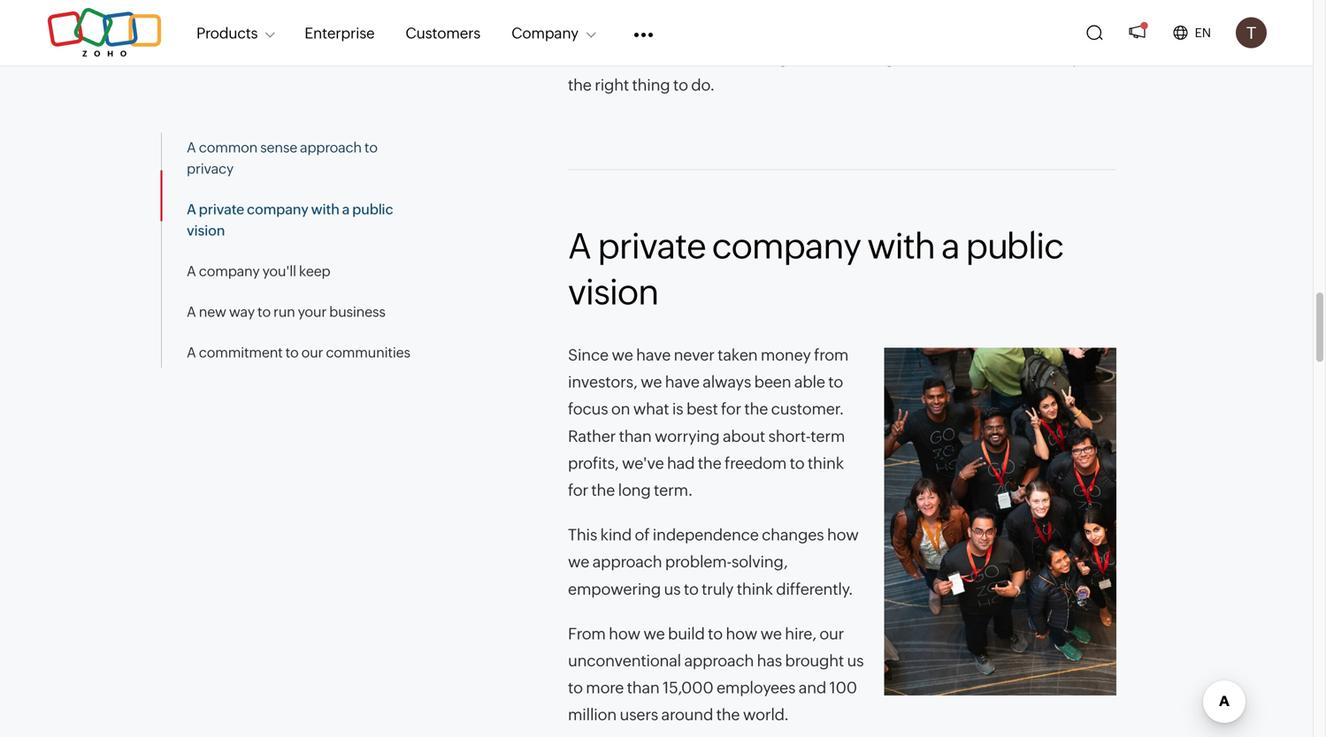 Task type: vqa. For each thing, say whether or not it's contained in the screenshot.
long at the bottom
yes



Task type: locate. For each thing, give the bounding box(es) containing it.
1 horizontal spatial and
[[799, 680, 827, 698]]

en
[[1195, 26, 1211, 40]]

what
[[633, 401, 669, 419]]

how for from how we build to how we hire, our unconventional approach has brought us to more than 15,000 employees and 100 million users around the world.
[[726, 625, 758, 644]]

interested
[[639, 0, 712, 13]]

0 vertical spatial for
[[721, 401, 742, 419]]

regardless
[[920, 22, 995, 40]]

person
[[611, 22, 662, 40]]

0 vertical spatial public
[[352, 201, 393, 218]]

the inside we aren't interested in invading your privacy just to make a quick buck. every person should have control over their data, regardless of where they live. we didn't need laws and government regulations to tell us that; its just the right thing to do.
[[568, 76, 592, 94]]

a inside a common sense approach to privacy
[[187, 139, 196, 156]]

0 vertical spatial privacy
[[832, 0, 885, 13]]

and down control
[[748, 49, 775, 67]]

0 horizontal spatial think
[[737, 581, 773, 599]]

0 horizontal spatial a private company with a public vision
[[187, 201, 393, 239]]

just right its
[[1074, 49, 1100, 67]]

1 vertical spatial your
[[298, 304, 327, 320]]

a
[[978, 0, 986, 13], [342, 201, 350, 218], [942, 226, 960, 267]]

a private company with a public vision up "from"
[[568, 226, 1064, 313]]

0 horizontal spatial your
[[298, 304, 327, 320]]

your right run
[[298, 304, 327, 320]]

0 horizontal spatial approach
[[300, 139, 362, 156]]

we
[[612, 346, 633, 365], [641, 374, 662, 392], [568, 554, 590, 572], [644, 625, 665, 644], [761, 625, 782, 644]]

1 vertical spatial and
[[799, 680, 827, 698]]

how up has
[[726, 625, 758, 644]]

and inside we aren't interested in invading your privacy just to make a quick buck. every person should have control over their data, regardless of where they live. we didn't need laws and government regulations to tell us that; its just the right thing to do.
[[748, 49, 775, 67]]

commitment
[[199, 345, 283, 361]]

every
[[568, 22, 608, 40]]

private
[[199, 201, 244, 218], [598, 226, 706, 267]]

a private company with a public vision
[[187, 201, 393, 239], [568, 226, 1064, 313]]

we inside the 'this kind of independence changes how we approach problem-solving, empowering us to truly think differently.'
[[568, 554, 590, 572]]

how inside the 'this kind of independence changes how we approach problem-solving, empowering us to truly think differently.'
[[827, 527, 859, 545]]

approach
[[300, 139, 362, 156], [593, 554, 662, 572], [684, 653, 754, 671]]

1 vertical spatial a
[[342, 201, 350, 218]]

us right tell
[[998, 49, 1014, 67]]

1 horizontal spatial private
[[598, 226, 706, 267]]

business
[[329, 304, 386, 320]]

1 horizontal spatial your
[[797, 0, 829, 13]]

0 vertical spatial just
[[888, 0, 914, 13]]

0 horizontal spatial public
[[352, 201, 393, 218]]

1 horizontal spatial privacy
[[832, 0, 885, 13]]

to inside a common sense approach to privacy
[[364, 139, 378, 156]]

do.
[[691, 76, 715, 94]]

privacy down the common
[[187, 161, 234, 177]]

0 vertical spatial and
[[748, 49, 775, 67]]

the left world.
[[716, 707, 740, 725]]

than
[[619, 428, 652, 446], [627, 680, 660, 698]]

privacy
[[832, 0, 885, 13], [187, 161, 234, 177]]

2 vertical spatial us
[[847, 653, 864, 671]]

think down term
[[808, 455, 844, 473]]

1 vertical spatial vision
[[568, 272, 659, 313]]

approach inside a common sense approach to privacy
[[300, 139, 362, 156]]

this kind of independence changes how we approach problem-solving, empowering us to truly think differently.
[[568, 527, 859, 599]]

your for run
[[298, 304, 327, 320]]

the inside from how we build to how we hire, our unconventional approach has brought us to more than 15,000 employees and 100 million users around the world.
[[716, 707, 740, 725]]

0 horizontal spatial private
[[199, 201, 244, 218]]

2 horizontal spatial how
[[827, 527, 859, 545]]

for down profits,
[[568, 482, 588, 500]]

communities
[[326, 345, 410, 361]]

investors,
[[568, 374, 638, 392]]

since we have never taken money from investors, we have always been able to focus on what is best for the customer. rather than worrying about short-term profits, we've had the freedom to think for the long term.
[[568, 346, 849, 500]]

had
[[667, 455, 695, 473]]

vision up a company you'll keep
[[187, 223, 225, 239]]

us up the 100
[[847, 653, 864, 671]]

than up we've
[[619, 428, 652, 446]]

our inside from how we build to how we hire, our unconventional approach has brought us to more than 15,000 employees and 100 million users around the world.
[[820, 625, 844, 644]]

its
[[1054, 49, 1071, 67]]

we up the right
[[601, 49, 624, 67]]

think inside the 'this kind of independence changes how we approach problem-solving, empowering us to truly think differently.'
[[737, 581, 773, 599]]

0 vertical spatial your
[[797, 0, 829, 13]]

think down solving,
[[737, 581, 773, 599]]

than up users
[[627, 680, 660, 698]]

of right 'kind'
[[635, 527, 650, 545]]

your inside we aren't interested in invading your privacy just to make a quick buck. every person should have control over their data, regardless of where they live. we didn't need laws and government regulations to tell us that; its just the right thing to do.
[[797, 0, 829, 13]]

our right hire,
[[820, 625, 844, 644]]

their
[[844, 22, 877, 40]]

1 horizontal spatial think
[[808, 455, 844, 473]]

to inside the 'this kind of independence changes how we approach problem-solving, empowering us to truly think differently.'
[[684, 581, 699, 599]]

1 horizontal spatial our
[[820, 625, 844, 644]]

0 vertical spatial think
[[808, 455, 844, 473]]

customers
[[406, 24, 481, 41]]

0 horizontal spatial for
[[568, 482, 588, 500]]

0 vertical spatial a
[[978, 0, 986, 13]]

1 vertical spatial our
[[820, 625, 844, 644]]

1 horizontal spatial vision
[[568, 272, 659, 313]]

privacy up their
[[832, 0, 885, 13]]

privacy inside a common sense approach to privacy
[[187, 161, 234, 177]]

1 vertical spatial public
[[966, 226, 1064, 267]]

how right changes
[[827, 527, 859, 545]]

0 vertical spatial have
[[717, 22, 751, 40]]

terry turtle image
[[1236, 17, 1267, 48]]

0 vertical spatial approach
[[300, 139, 362, 156]]

1 vertical spatial we
[[601, 49, 624, 67]]

0 vertical spatial us
[[998, 49, 1014, 67]]

0 horizontal spatial and
[[748, 49, 775, 67]]

1 vertical spatial private
[[598, 226, 706, 267]]

should
[[665, 22, 714, 40]]

term
[[811, 428, 845, 446]]

2 horizontal spatial us
[[998, 49, 1014, 67]]

products
[[196, 24, 258, 41]]

a company you'll keep
[[187, 263, 330, 280]]

aren't
[[595, 0, 636, 13]]

public
[[352, 201, 393, 218], [966, 226, 1064, 267]]

for down always
[[721, 401, 742, 419]]

of
[[998, 22, 1013, 40], [635, 527, 650, 545]]

money
[[761, 346, 811, 365]]

0 vertical spatial our
[[301, 345, 323, 361]]

0 horizontal spatial with
[[311, 201, 340, 218]]

have
[[717, 22, 751, 40], [636, 346, 671, 365], [665, 374, 700, 392]]

how
[[827, 527, 859, 545], [609, 625, 641, 644], [726, 625, 758, 644]]

didn't
[[627, 49, 669, 67]]

our down "a new way to run your business" on the left
[[301, 345, 323, 361]]

and
[[748, 49, 775, 67], [799, 680, 827, 698]]

this
[[568, 527, 597, 545]]

approach up 15,000
[[684, 653, 754, 671]]

1 horizontal spatial a
[[942, 226, 960, 267]]

of inside the 'this kind of independence changes how we approach problem-solving, empowering us to truly think differently.'
[[635, 527, 650, 545]]

vision
[[187, 223, 225, 239], [568, 272, 659, 313]]

have up is
[[665, 374, 700, 392]]

and inside from how we build to how we hire, our unconventional approach has brought us to more than 15,000 employees and 100 million users around the world.
[[799, 680, 827, 698]]

1 horizontal spatial a private company with a public vision
[[568, 226, 1064, 313]]

0 horizontal spatial our
[[301, 345, 323, 361]]

1 horizontal spatial us
[[847, 653, 864, 671]]

1 horizontal spatial we
[[601, 49, 624, 67]]

0 horizontal spatial privacy
[[187, 161, 234, 177]]

vision up the since
[[568, 272, 659, 313]]

independence
[[653, 527, 759, 545]]

1 horizontal spatial of
[[998, 22, 1013, 40]]

your up over
[[797, 0, 829, 13]]

about
[[723, 428, 765, 446]]

think
[[808, 455, 844, 473], [737, 581, 773, 599]]

1 horizontal spatial just
[[1074, 49, 1100, 67]]

we down this
[[568, 554, 590, 572]]

1 vertical spatial just
[[1074, 49, 1100, 67]]

and down brought
[[799, 680, 827, 698]]

have left never
[[636, 346, 671, 365]]

have down in
[[717, 22, 751, 40]]

0 vertical spatial vision
[[187, 223, 225, 239]]

we up every
[[568, 0, 592, 13]]

1 vertical spatial for
[[568, 482, 588, 500]]

the
[[568, 76, 592, 94], [745, 401, 768, 419], [698, 455, 722, 473], [591, 482, 615, 500], [716, 707, 740, 725]]

2 horizontal spatial a
[[978, 0, 986, 13]]

a common sense approach to privacy
[[187, 139, 378, 177]]

1 vertical spatial privacy
[[187, 161, 234, 177]]

differently.
[[776, 581, 853, 599]]

your for invading
[[797, 0, 829, 13]]

1 vertical spatial of
[[635, 527, 650, 545]]

1 vertical spatial think
[[737, 581, 773, 599]]

the down live.
[[568, 76, 592, 94]]

we
[[568, 0, 592, 13], [601, 49, 624, 67]]

0 horizontal spatial of
[[635, 527, 650, 545]]

a private company with a public vision up the you'll at the left top of the page
[[187, 201, 393, 239]]

2 vertical spatial approach
[[684, 653, 754, 671]]

we left build
[[644, 625, 665, 644]]

0 vertical spatial than
[[619, 428, 652, 446]]

0 vertical spatial we
[[568, 0, 592, 13]]

world.
[[743, 707, 789, 725]]

with
[[311, 201, 340, 218], [867, 226, 935, 267]]

1 horizontal spatial for
[[721, 401, 742, 419]]

0 horizontal spatial a
[[342, 201, 350, 218]]

1 vertical spatial than
[[627, 680, 660, 698]]

government
[[779, 49, 868, 67]]

of down quick on the right of page
[[998, 22, 1013, 40]]

1 horizontal spatial public
[[966, 226, 1064, 267]]

1 vertical spatial us
[[664, 581, 681, 599]]

0 vertical spatial private
[[199, 201, 244, 218]]

1 horizontal spatial how
[[726, 625, 758, 644]]

invading
[[731, 0, 794, 13]]

0 horizontal spatial us
[[664, 581, 681, 599]]

approach inside from how we build to how we hire, our unconventional approach has brought us to more than 15,000 employees and 100 million users around the world.
[[684, 653, 754, 671]]

approach right sense
[[300, 139, 362, 156]]

live.
[[568, 49, 597, 67]]

build
[[668, 625, 705, 644]]

approach down 'kind'
[[593, 554, 662, 572]]

1 horizontal spatial approach
[[593, 554, 662, 572]]

for
[[721, 401, 742, 419], [568, 482, 588, 500]]

enterprise
[[305, 24, 375, 41]]

kind
[[600, 527, 632, 545]]

just
[[888, 0, 914, 13], [1074, 49, 1100, 67]]

0 vertical spatial of
[[998, 22, 1013, 40]]

customer.
[[771, 401, 844, 419]]

2 horizontal spatial approach
[[684, 653, 754, 671]]

0 horizontal spatial how
[[609, 625, 641, 644]]

1 vertical spatial with
[[867, 226, 935, 267]]

buck.
[[1033, 0, 1074, 13]]

us
[[998, 49, 1014, 67], [664, 581, 681, 599], [847, 653, 864, 671]]

the down profits,
[[591, 482, 615, 500]]

sense
[[260, 139, 297, 156]]

us down problem-
[[664, 581, 681, 599]]

1 vertical spatial approach
[[593, 554, 662, 572]]

how up unconventional
[[609, 625, 641, 644]]

just up data,
[[888, 0, 914, 13]]

that;
[[1017, 49, 1051, 67]]



Task type: describe. For each thing, give the bounding box(es) containing it.
solving,
[[732, 554, 788, 572]]

since
[[568, 346, 609, 365]]

more
[[586, 680, 624, 698]]

unconventional
[[568, 653, 681, 671]]

the up about
[[745, 401, 768, 419]]

run
[[273, 304, 295, 320]]

a commitment to our communities
[[187, 345, 410, 361]]

need
[[672, 49, 709, 67]]

0 vertical spatial with
[[311, 201, 340, 218]]

laws
[[712, 49, 745, 67]]

users
[[620, 707, 658, 725]]

from
[[568, 625, 606, 644]]

than inside since we have never taken money from investors, we have always been able to focus on what is best for the customer. rather than worrying about short-term profits, we've had the freedom to think for the long term.
[[619, 428, 652, 446]]

around
[[661, 707, 713, 725]]

15,000
[[663, 680, 714, 698]]

regulations
[[871, 49, 952, 67]]

us inside we aren't interested in invading your privacy just to make a quick buck. every person should have control over their data, regardless of where they live. we didn't need laws and government regulations to tell us that; its just the right thing to do.
[[998, 49, 1014, 67]]

privacy inside we aren't interested in invading your privacy just to make a quick buck. every person should have control over their data, regardless of where they live. we didn't need laws and government regulations to tell us that; its just the right thing to do.
[[832, 0, 885, 13]]

2 vertical spatial a
[[942, 226, 960, 267]]

1 vertical spatial have
[[636, 346, 671, 365]]

new
[[199, 304, 226, 320]]

us inside the 'this kind of independence changes how we approach problem-solving, empowering us to truly think differently.'
[[664, 581, 681, 599]]

we up investors,
[[612, 346, 633, 365]]

keep
[[299, 263, 330, 280]]

million
[[568, 707, 617, 725]]

thing
[[632, 76, 670, 94]]

approach inside the 'this kind of independence changes how we approach problem-solving, empowering us to truly think differently.'
[[593, 554, 662, 572]]

way
[[229, 304, 255, 320]]

2 vertical spatial have
[[665, 374, 700, 392]]

taken
[[718, 346, 758, 365]]

make
[[935, 0, 975, 13]]

employees
[[717, 680, 796, 698]]

never
[[674, 346, 715, 365]]

a new way to run your business
[[187, 304, 386, 320]]

focus
[[568, 401, 608, 419]]

hire,
[[785, 625, 817, 644]]

short-
[[769, 428, 811, 446]]

a inside we aren't interested in invading your privacy just to make a quick buck. every person should have control over their data, regardless of where they live. we didn't need laws and government regulations to tell us that; its just the right thing to do.
[[978, 0, 986, 13]]

common
[[199, 139, 258, 156]]

brought
[[785, 653, 844, 671]]

from
[[814, 346, 849, 365]]

we aren't interested in invading your privacy just to make a quick buck. every person should have control over their data, regardless of where they live. we didn't need laws and government regulations to tell us that; its just the right thing to do.
[[568, 0, 1100, 94]]

data,
[[880, 22, 917, 40]]

0 horizontal spatial vision
[[187, 223, 225, 239]]

control
[[754, 22, 806, 40]]

long
[[618, 482, 651, 500]]

than inside from how we build to how we hire, our unconventional approach has brought us to more than 15,000 employees and 100 million users around the world.
[[627, 680, 660, 698]]

0 horizontal spatial we
[[568, 0, 592, 13]]

1 horizontal spatial with
[[867, 226, 935, 267]]

quick
[[990, 0, 1030, 13]]

truly
[[702, 581, 734, 599]]

term.
[[654, 482, 693, 500]]

customers link
[[406, 13, 481, 52]]

how for this kind of independence changes how we approach problem-solving, empowering us to truly think differently.
[[827, 527, 859, 545]]

empowering
[[568, 581, 661, 599]]

they
[[1064, 22, 1096, 40]]

you'll
[[262, 263, 296, 280]]

have inside we aren't interested in invading your privacy just to make a quick buck. every person should have control over their data, regardless of where they live. we didn't need laws and government regulations to tell us that; its just the right thing to do.
[[717, 22, 751, 40]]

on
[[611, 401, 630, 419]]

company
[[512, 24, 579, 41]]

able
[[794, 374, 825, 392]]

0 horizontal spatial just
[[888, 0, 914, 13]]

the right the had on the bottom of the page
[[698, 455, 722, 473]]

has
[[757, 653, 782, 671]]

where
[[1016, 22, 1061, 40]]

us inside from how we build to how we hire, our unconventional approach has brought us to more than 15,000 employees and 100 million users around the world.
[[847, 653, 864, 671]]

changes
[[762, 527, 824, 545]]

problem-
[[665, 554, 732, 572]]

enterprise link
[[305, 13, 375, 52]]

profits,
[[568, 455, 619, 473]]

been
[[754, 374, 791, 392]]

think inside since we have never taken money from investors, we have always been able to focus on what is best for the customer. rather than worrying about short-term profits, we've had the freedom to think for the long term.
[[808, 455, 844, 473]]

tell
[[973, 49, 994, 67]]

rather
[[568, 428, 616, 446]]

we up has
[[761, 625, 782, 644]]

right
[[595, 76, 629, 94]]

of inside we aren't interested in invading your privacy just to make a quick buck. every person should have control over their data, regardless of where they live. we didn't need laws and government regulations to tell us that; its just the right thing to do.
[[998, 22, 1013, 40]]

always
[[703, 374, 751, 392]]

100
[[830, 680, 857, 698]]

freedom
[[725, 455, 787, 473]]

we up what
[[641, 374, 662, 392]]

over
[[809, 22, 841, 40]]

is
[[672, 401, 684, 419]]

in
[[715, 0, 728, 13]]

worrying
[[655, 428, 720, 446]]

from how we build to how we hire, our unconventional approach has brought us to more than 15,000 employees and 100 million users around the world.
[[568, 625, 864, 725]]

best
[[687, 401, 718, 419]]

we've
[[622, 455, 664, 473]]



